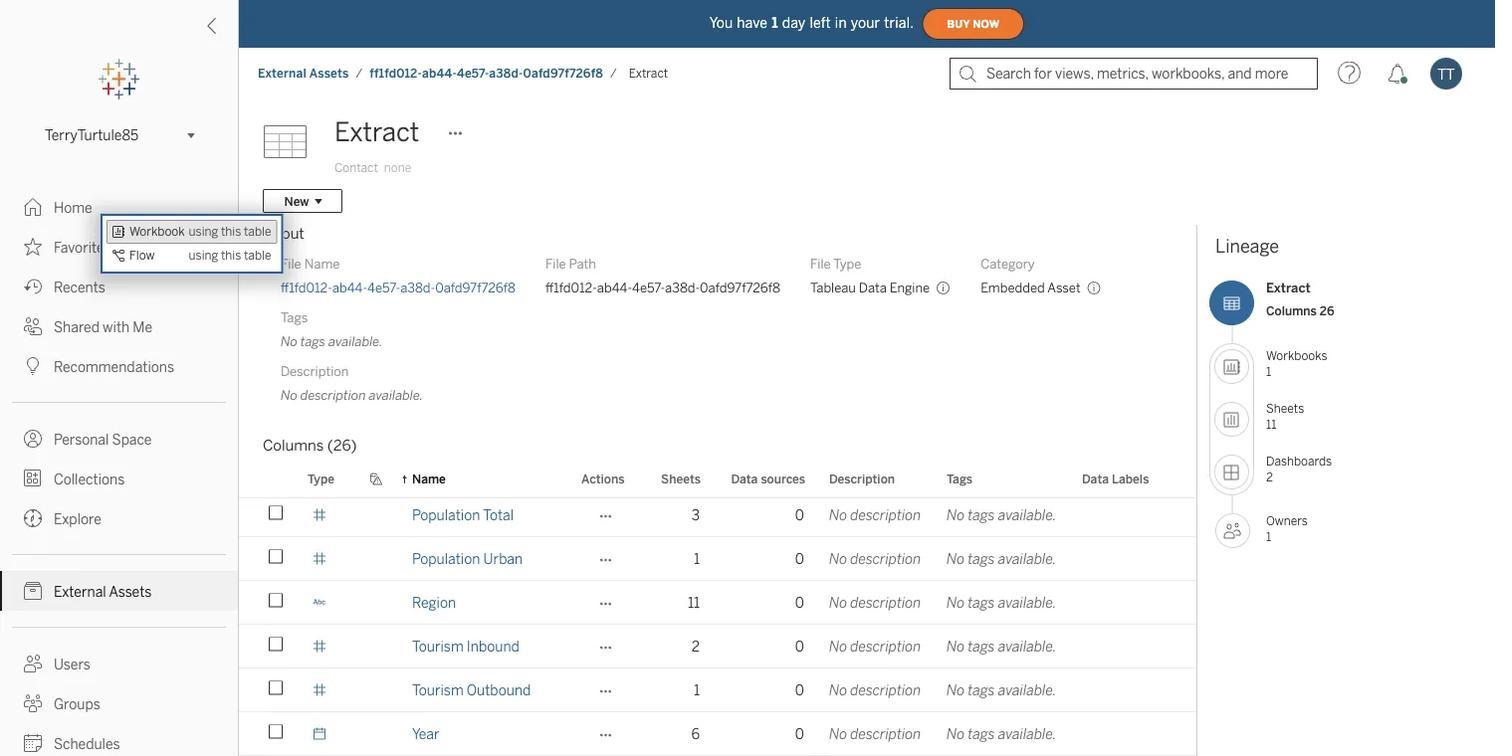 Task type: vqa. For each thing, say whether or not it's contained in the screenshot.
Population related to Population Urban
yes



Task type: locate. For each thing, give the bounding box(es) containing it.
5 no description from the top
[[830, 683, 921, 699]]

0 for urban
[[796, 551, 805, 568]]

2 table from the top
[[244, 248, 271, 263]]

external inside external assets link
[[54, 584, 106, 601]]

a38d- inside file path ff1fd012-ab44-4e57-a38d-0afd97f726f8
[[665, 280, 700, 296]]

extract inside the 'extract columns 26'
[[1267, 280, 1311, 296]]

1 vertical spatial this
[[221, 248, 241, 263]]

2 horizontal spatial 0afd97f726f8
[[700, 280, 781, 296]]

path
[[569, 256, 596, 272]]

menu item
[[107, 220, 277, 244]]

using down workbook using this table
[[189, 248, 218, 263]]

real image
[[313, 202, 327, 216], [313, 333, 327, 347], [313, 377, 327, 391], [313, 465, 327, 479], [313, 552, 327, 566]]

row group containing population total
[[239, 494, 1383, 757]]

row group
[[239, 0, 1270, 494], [239, 494, 1383, 757]]

population inside 'link'
[[412, 507, 480, 524]]

file type
[[811, 256, 862, 272]]

4e57- inside file path ff1fd012-ab44-4e57-a38d-0afd97f726f8
[[632, 280, 665, 296]]

collections
[[54, 472, 125, 488]]

0 vertical spatial population
[[412, 507, 480, 524]]

integer image
[[313, 245, 327, 259], [313, 289, 327, 303], [313, 508, 327, 522], [313, 684, 327, 698]]

11 right sheets image
[[1267, 417, 1277, 432]]

1 horizontal spatial sheets
[[1267, 402, 1305, 416]]

5 0 from the top
[[796, 683, 805, 699]]

2 no tags available. from the top
[[947, 551, 1057, 568]]

0 horizontal spatial extract
[[335, 117, 420, 148]]

data left labels
[[1083, 472, 1109, 486]]

7 row from the top
[[239, 713, 1383, 757]]

0 horizontal spatial external
[[54, 584, 106, 601]]

file name ff1fd012-ab44-4e57-a38d-0afd97f726f8
[[281, 256, 516, 296]]

using up using this table
[[189, 225, 218, 239]]

sheets up 3 at the left
[[661, 472, 701, 486]]

description for population total
[[851, 507, 921, 524]]

embedded
[[981, 280, 1045, 296]]

0 vertical spatial table
[[244, 225, 271, 239]]

6 row from the top
[[239, 669, 1383, 715]]

0afd97f726f8 inside file path ff1fd012-ab44-4e57-a38d-0afd97f726f8
[[700, 280, 781, 296]]

integer image up tags no tags available.
[[313, 289, 327, 303]]

integer image down real image
[[313, 684, 327, 698]]

tags for population urban
[[968, 551, 995, 568]]

real image up 'description no description available.'
[[313, 333, 327, 347]]

1 vertical spatial table
[[244, 248, 271, 263]]

tags inside tags no tags available.
[[281, 310, 308, 326]]

lineage
[[1216, 236, 1280, 257]]

2 row from the top
[[239, 494, 1383, 540]]

file up tableau
[[811, 256, 831, 272]]

1 horizontal spatial external assets link
[[257, 65, 350, 82]]

2 tourism from the top
[[412, 683, 464, 699]]

tourism inbound link
[[412, 625, 520, 668]]

4 real image from the top
[[313, 465, 327, 479]]

2 horizontal spatial a38d-
[[665, 280, 700, 296]]

population
[[412, 507, 480, 524], [412, 551, 480, 568]]

file down about
[[281, 256, 301, 272]]

1 horizontal spatial extract
[[629, 66, 668, 81]]

population urban
[[412, 551, 523, 568]]

name
[[304, 256, 340, 272], [412, 472, 446, 486]]

external assets link up table "image"
[[257, 65, 350, 82]]

external assets link up users link
[[0, 572, 238, 611]]

0 vertical spatial using
[[189, 225, 218, 239]]

assets up users link
[[109, 584, 152, 601]]

2 horizontal spatial extract
[[1267, 280, 1311, 296]]

0 horizontal spatial ff1fd012-
[[281, 280, 332, 296]]

(26)
[[327, 437, 357, 455]]

row
[[239, 0, 1270, 12], [239, 494, 1383, 540], [239, 538, 1383, 584], [239, 582, 1383, 627], [239, 625, 1383, 671], [239, 669, 1383, 715], [239, 713, 1383, 757]]

2 file from the left
[[546, 256, 566, 272]]

population for population urban
[[412, 551, 480, 568]]

2 horizontal spatial ab44-
[[597, 280, 632, 296]]

no tags available. for urban
[[947, 551, 1057, 568]]

0afd97f726f8 inside file name ff1fd012-ab44-4e57-a38d-0afd97f726f8
[[435, 280, 516, 296]]

schedules link
[[0, 724, 238, 757]]

this file type can contain multiple tables. image
[[936, 281, 951, 296]]

population up 'population urban' link
[[412, 507, 480, 524]]

file inside file name ff1fd012-ab44-4e57-a38d-0afd97f726f8
[[281, 256, 301, 272]]

0 horizontal spatial description
[[281, 364, 349, 379]]

description for year
[[851, 727, 921, 743]]

1 horizontal spatial tags
[[947, 472, 973, 486]]

ff1fd012- inside file path ff1fd012-ab44-4e57-a38d-0afd97f726f8
[[546, 280, 597, 296]]

0 horizontal spatial 4e57-
[[368, 280, 400, 296]]

description for tourism inbound
[[851, 639, 921, 655]]

row containing population urban
[[239, 538, 1383, 584]]

personal space
[[54, 432, 152, 448]]

1 vertical spatial using
[[189, 248, 218, 263]]

tourism outbound
[[412, 683, 531, 699]]

shared
[[54, 319, 100, 336]]

sheets down workbooks 1
[[1267, 402, 1305, 416]]

external left string image
[[258, 66, 307, 81]]

4 integer image from the top
[[313, 684, 327, 698]]

0 vertical spatial external
[[258, 66, 307, 81]]

1 no tags available. from the top
[[947, 507, 1057, 524]]

external assets link
[[257, 65, 350, 82], [0, 572, 238, 611]]

type up tableau
[[834, 256, 862, 272]]

1 down owners
[[1267, 530, 1272, 544]]

real image up string icon
[[313, 552, 327, 566]]

no description
[[830, 507, 921, 524], [830, 551, 921, 568], [830, 595, 921, 611], [830, 639, 921, 655], [830, 683, 921, 699], [830, 727, 921, 743]]

tags inside "grid"
[[947, 472, 973, 486]]

data for data labels
[[1083, 472, 1109, 486]]

me
[[133, 319, 153, 336]]

tourism up year link
[[412, 683, 464, 699]]

0 vertical spatial description
[[281, 364, 349, 379]]

navigation panel element
[[0, 60, 238, 757]]

1 vertical spatial sheets
[[661, 472, 701, 486]]

this up using this table
[[221, 225, 241, 239]]

1 row group from the top
[[239, 0, 1270, 494]]

2 horizontal spatial data
[[1083, 472, 1109, 486]]

1 vertical spatial population
[[412, 551, 480, 568]]

0 for total
[[796, 507, 805, 524]]

0 horizontal spatial 11
[[688, 595, 700, 611]]

real image right new
[[313, 202, 327, 216]]

1 horizontal spatial ab44-
[[422, 66, 457, 81]]

2 / from the left
[[611, 66, 617, 81]]

2 vertical spatial extract
[[1267, 280, 1311, 296]]

ff1fd012- for file name
[[281, 280, 332, 296]]

ff1fd012- up tags no tags available.
[[281, 280, 332, 296]]

0 vertical spatial tags
[[281, 310, 308, 326]]

1 horizontal spatial external
[[258, 66, 307, 81]]

a38d- for file name ff1fd012-ab44-4e57-a38d-0afd97f726f8
[[400, 280, 435, 296]]

11
[[1267, 417, 1277, 432], [688, 595, 700, 611]]

1 population from the top
[[412, 507, 480, 524]]

buy now
[[947, 18, 1000, 30]]

0 horizontal spatial data
[[731, 472, 758, 486]]

1 vertical spatial description
[[830, 472, 895, 486]]

0afd97f726f8
[[523, 66, 604, 81], [435, 280, 516, 296], [700, 280, 781, 296]]

name down about
[[304, 256, 340, 272]]

main navigation. press the up and down arrow keys to access links. element
[[0, 187, 238, 757]]

ab44-
[[422, 66, 457, 81], [332, 280, 368, 296], [597, 280, 632, 296]]

2 population from the top
[[412, 551, 480, 568]]

2 0 from the top
[[796, 551, 805, 568]]

1 down workbooks
[[1267, 364, 1272, 379]]

tags for tags no tags available.
[[281, 310, 308, 326]]

4 no tags available. from the top
[[947, 639, 1057, 655]]

2 inside dashboards 2
[[1267, 470, 1274, 485]]

2 this from the top
[[221, 248, 241, 263]]

tourism down region
[[412, 639, 464, 655]]

1 vertical spatial columns
[[263, 437, 324, 455]]

3 integer image from the top
[[313, 508, 327, 522]]

ab44- for file name ff1fd012-ab44-4e57-a38d-0afd97f726f8
[[332, 280, 368, 296]]

1 horizontal spatial name
[[412, 472, 446, 486]]

explore link
[[0, 499, 238, 539]]

1 vertical spatial external
[[54, 584, 106, 601]]

sheets inside "grid"
[[661, 472, 701, 486]]

ff1fd012- inside file name ff1fd012-ab44-4e57-a38d-0afd97f726f8
[[281, 280, 332, 296]]

0 vertical spatial name
[[304, 256, 340, 272]]

0 vertical spatial 2
[[1267, 470, 1274, 485]]

0 horizontal spatial 2
[[692, 639, 700, 655]]

columns left (26)
[[263, 437, 324, 455]]

favorites
[[54, 240, 111, 256]]

1 horizontal spatial 4e57-
[[457, 66, 489, 81]]

0 vertical spatial extract
[[629, 66, 668, 81]]

1 horizontal spatial data
[[859, 280, 887, 296]]

workbook
[[129, 225, 185, 239]]

5 no tags available. from the top
[[947, 683, 1057, 699]]

now
[[973, 18, 1000, 30]]

dashboards image
[[1215, 455, 1250, 490]]

you have 1 day left in your trial.
[[710, 15, 914, 31]]

0 vertical spatial tourism
[[412, 639, 464, 655]]

0 horizontal spatial file
[[281, 256, 301, 272]]

asset
[[1048, 280, 1081, 296]]

0 vertical spatial sheets
[[1267, 402, 1305, 416]]

owners
[[1267, 514, 1309, 529]]

description down tags no tags available.
[[281, 364, 349, 379]]

available.
[[329, 334, 383, 350], [369, 387, 423, 403], [999, 507, 1057, 524], [999, 551, 1057, 568], [999, 595, 1057, 611], [999, 639, 1057, 655], [999, 683, 1057, 699], [999, 727, 1057, 743]]

0 vertical spatial columns
[[1267, 304, 1317, 318]]

flow
[[129, 248, 155, 263]]

a38d- inside file name ff1fd012-ab44-4e57-a38d-0afd97f726f8
[[400, 280, 435, 296]]

data left the engine on the right top
[[859, 280, 887, 296]]

1 vertical spatial 11
[[688, 595, 700, 611]]

1 horizontal spatial columns
[[1267, 304, 1317, 318]]

assets
[[310, 66, 349, 81], [109, 584, 152, 601]]

file
[[281, 256, 301, 272], [546, 256, 566, 272], [811, 256, 831, 272]]

integer image down columns (26) at left
[[313, 508, 327, 522]]

1 vertical spatial name
[[412, 472, 446, 486]]

/ left extract element
[[611, 66, 617, 81]]

1 vertical spatial 2
[[692, 639, 700, 655]]

this
[[221, 225, 241, 239], [221, 248, 241, 263]]

0 horizontal spatial tags
[[281, 310, 308, 326]]

3 0 from the top
[[796, 595, 805, 611]]

urban
[[484, 551, 523, 568]]

no tags available. for total
[[947, 507, 1057, 524]]

assets up table "image"
[[310, 66, 349, 81]]

integer image down new popup button
[[313, 245, 327, 259]]

string image
[[313, 70, 327, 84]]

external
[[258, 66, 307, 81], [54, 584, 106, 601]]

1 horizontal spatial type
[[834, 256, 862, 272]]

type down columns (26) at left
[[308, 472, 335, 486]]

inbound
[[467, 639, 520, 655]]

ff1fd012- right string image
[[370, 66, 422, 81]]

1 vertical spatial assets
[[109, 584, 152, 601]]

1 using from the top
[[189, 225, 218, 239]]

extract
[[629, 66, 668, 81], [335, 117, 420, 148], [1267, 280, 1311, 296]]

year
[[412, 727, 440, 743]]

0afd97f726f8 for file name ff1fd012-ab44-4e57-a38d-0afd97f726f8
[[435, 280, 516, 296]]

ff1fd012-ab44-4e57-a38d-0afd97f726f8 link
[[369, 65, 605, 82], [281, 279, 516, 297]]

1 horizontal spatial file
[[546, 256, 566, 272]]

3 real image from the top
[[313, 377, 327, 391]]

table up using this table
[[244, 225, 271, 239]]

2 no description from the top
[[830, 551, 921, 568]]

no description for inbound
[[830, 639, 921, 655]]

2 horizontal spatial ff1fd012-
[[546, 280, 597, 296]]

ab44- inside file name ff1fd012-ab44-4e57-a38d-0afd97f726f8
[[332, 280, 368, 296]]

1 / from the left
[[356, 66, 363, 81]]

0 horizontal spatial name
[[304, 256, 340, 272]]

no description for total
[[830, 507, 921, 524]]

1 horizontal spatial /
[[611, 66, 617, 81]]

data left the sources
[[731, 472, 758, 486]]

sources
[[761, 472, 806, 486]]

4 0 from the top
[[796, 639, 805, 655]]

tags for year
[[968, 727, 995, 743]]

1 vertical spatial tourism
[[412, 683, 464, 699]]

0 horizontal spatial type
[[308, 472, 335, 486]]

1 vertical spatial extract
[[335, 117, 420, 148]]

columns left 26
[[1267, 304, 1317, 318]]

file inside file path ff1fd012-ab44-4e57-a38d-0afd97f726f8
[[546, 256, 566, 272]]

using
[[189, 225, 218, 239], [189, 248, 218, 263]]

4e57-
[[457, 66, 489, 81], [368, 280, 400, 296], [632, 280, 665, 296]]

4 no description from the top
[[830, 639, 921, 655]]

tourism for tourism outbound
[[412, 683, 464, 699]]

0 horizontal spatial a38d-
[[400, 280, 435, 296]]

1 file from the left
[[281, 256, 301, 272]]

3 no tags available. from the top
[[947, 595, 1057, 611]]

external down explore
[[54, 584, 106, 601]]

type inside "grid"
[[308, 472, 335, 486]]

you
[[710, 15, 733, 31]]

description inside 'description no description available.'
[[281, 364, 349, 379]]

4e57- inside file name ff1fd012-ab44-4e57-a38d-0afd97f726f8
[[368, 280, 400, 296]]

0 horizontal spatial ab44-
[[332, 280, 368, 296]]

file for file path
[[546, 256, 566, 272]]

0 vertical spatial type
[[834, 256, 862, 272]]

columns
[[1267, 304, 1317, 318], [263, 437, 324, 455]]

available. for tourism outbound
[[999, 683, 1057, 699]]

no tags available.
[[947, 507, 1057, 524], [947, 551, 1057, 568], [947, 595, 1057, 611], [947, 639, 1057, 655], [947, 683, 1057, 699], [947, 727, 1057, 743]]

/ right string image
[[356, 66, 363, 81]]

none
[[384, 161, 412, 175]]

available. inside tags no tags available.
[[329, 334, 383, 350]]

2 down dashboards
[[1267, 470, 1274, 485]]

ff1fd012- down path
[[546, 280, 597, 296]]

table
[[244, 225, 271, 239], [244, 248, 271, 263]]

description right the sources
[[830, 472, 895, 486]]

0 vertical spatial 11
[[1267, 417, 1277, 432]]

description
[[281, 364, 349, 379], [830, 472, 895, 486]]

columns image
[[1210, 281, 1255, 326]]

schedules
[[54, 736, 120, 753]]

recommendations
[[54, 359, 174, 375]]

groups
[[54, 697, 100, 713]]

file left path
[[546, 256, 566, 272]]

2 horizontal spatial file
[[811, 256, 831, 272]]

type
[[834, 256, 862, 272], [308, 472, 335, 486]]

external for external assets
[[54, 584, 106, 601]]

have
[[737, 15, 768, 31]]

tags for tourism inbound
[[968, 639, 995, 655]]

columns (26)
[[263, 437, 357, 455]]

1 horizontal spatial a38d-
[[489, 66, 523, 81]]

menu item containing workbook
[[107, 220, 277, 244]]

3 row from the top
[[239, 538, 1383, 584]]

1 this from the top
[[221, 225, 241, 239]]

population up region link
[[412, 551, 480, 568]]

menu
[[101, 214, 283, 274]]

ab44- inside file path ff1fd012-ab44-4e57-a38d-0afd97f726f8
[[597, 280, 632, 296]]

0 horizontal spatial 0afd97f726f8
[[435, 280, 516, 296]]

1 horizontal spatial description
[[830, 472, 895, 486]]

tags for region
[[968, 595, 995, 611]]

1 horizontal spatial 2
[[1267, 470, 1274, 485]]

1 tourism from the top
[[412, 639, 464, 655]]

0 vertical spatial this
[[221, 225, 241, 239]]

0 horizontal spatial external assets link
[[0, 572, 238, 611]]

grid
[[239, 0, 1383, 757]]

1 vertical spatial tags
[[947, 472, 973, 486]]

0 vertical spatial assets
[[310, 66, 349, 81]]

2 up 6
[[692, 639, 700, 655]]

this down workbook using this table
[[221, 248, 241, 263]]

no inside tags no tags available.
[[281, 334, 298, 350]]

2 row group from the top
[[239, 494, 1383, 757]]

2 integer image from the top
[[313, 289, 327, 303]]

1 vertical spatial type
[[308, 472, 335, 486]]

1 real image from the top
[[313, 202, 327, 216]]

6
[[692, 727, 700, 743]]

description
[[301, 387, 366, 403], [851, 507, 921, 524], [851, 551, 921, 568], [851, 595, 921, 611], [851, 639, 921, 655], [851, 683, 921, 699], [851, 727, 921, 743]]

a38d- for file path ff1fd012-ab44-4e57-a38d-0afd97f726f8
[[665, 280, 700, 296]]

4 row from the top
[[239, 582, 1383, 627]]

0 horizontal spatial sheets
[[661, 472, 701, 486]]

name up population total 'link'
[[412, 472, 446, 486]]

real image down columns (26) at left
[[313, 465, 327, 479]]

1
[[772, 15, 778, 31], [1267, 364, 1272, 379], [1267, 530, 1272, 544], [694, 551, 700, 568], [694, 683, 700, 699]]

1 horizontal spatial ff1fd012-
[[370, 66, 422, 81]]

0 horizontal spatial assets
[[109, 584, 152, 601]]

row group inside "grid"
[[239, 0, 1270, 494]]

0 horizontal spatial /
[[356, 66, 363, 81]]

0 vertical spatial ff1fd012-ab44-4e57-a38d-0afd97f726f8 link
[[369, 65, 605, 82]]

no description for urban
[[830, 551, 921, 568]]

1 0 from the top
[[796, 507, 805, 524]]

assets inside main navigation. press the up and down arrow keys to access links. element
[[109, 584, 152, 601]]

no description for outbound
[[830, 683, 921, 699]]

table down about
[[244, 248, 271, 263]]

2 horizontal spatial 4e57-
[[632, 280, 665, 296]]

available. for population urban
[[999, 551, 1057, 568]]

available. for tourism inbound
[[999, 639, 1057, 655]]

11 down 3 at the left
[[688, 595, 700, 611]]

2 inside row
[[692, 639, 700, 655]]

external assets / ff1fd012-ab44-4e57-a38d-0afd97f726f8 /
[[258, 66, 617, 81]]

real image down tags no tags available.
[[313, 377, 327, 391]]

no
[[281, 334, 298, 350], [281, 387, 298, 403], [830, 507, 848, 524], [947, 507, 965, 524], [830, 551, 848, 568], [947, 551, 965, 568], [830, 595, 848, 611], [947, 595, 965, 611], [830, 639, 848, 655], [947, 639, 965, 655], [830, 683, 848, 699], [947, 683, 965, 699], [830, 727, 848, 743], [947, 727, 965, 743]]

sheets for sheets
[[661, 472, 701, 486]]

11 inside sheets 11
[[1267, 417, 1277, 432]]

1 horizontal spatial 11
[[1267, 417, 1277, 432]]

description for region
[[851, 595, 921, 611]]

tourism
[[412, 639, 464, 655], [412, 683, 464, 699]]

1 row from the top
[[239, 0, 1270, 12]]

1 no description from the top
[[830, 507, 921, 524]]

5 row from the top
[[239, 625, 1383, 671]]

1 horizontal spatial assets
[[310, 66, 349, 81]]



Task type: describe. For each thing, give the bounding box(es) containing it.
2 using from the top
[[189, 248, 218, 263]]

space
[[112, 432, 152, 448]]

1 inside owners 1
[[1267, 530, 1272, 544]]

workbook using this table
[[129, 225, 271, 239]]

population urban link
[[412, 538, 523, 581]]

tourism outbound link
[[412, 669, 531, 712]]

available. for year
[[999, 727, 1057, 743]]

1 vertical spatial ff1fd012-ab44-4e57-a38d-0afd97f726f8 link
[[281, 279, 516, 297]]

tableau
[[811, 280, 856, 296]]

workbooks 1
[[1267, 349, 1328, 379]]

name inside "grid"
[[412, 472, 446, 486]]

engine
[[890, 280, 930, 296]]

1 horizontal spatial 0afd97f726f8
[[523, 66, 604, 81]]

day
[[782, 15, 806, 31]]

dashboards
[[1267, 455, 1333, 469]]

0afd97f726f8 for file path ff1fd012-ab44-4e57-a38d-0afd97f726f8
[[700, 280, 781, 296]]

sheets for sheets 11
[[1267, 402, 1305, 416]]

in
[[835, 15, 847, 31]]

embedded asset
[[981, 280, 1081, 296]]

external for external assets / ff1fd012-ab44-4e57-a38d-0afd97f726f8 /
[[258, 66, 307, 81]]

available. for region
[[999, 595, 1057, 611]]

1 inside workbooks 1
[[1267, 364, 1272, 379]]

tourism for tourism inbound
[[412, 639, 464, 655]]

category
[[981, 256, 1035, 272]]

buy
[[947, 18, 970, 30]]

2 real image from the top
[[313, 333, 327, 347]]

ab44- for file path ff1fd012-ab44-4e57-a38d-0afd97f726f8
[[597, 280, 632, 296]]

string image
[[313, 596, 327, 610]]

assets for external assets / ff1fd012-ab44-4e57-a38d-0afd97f726f8 /
[[310, 66, 349, 81]]

row containing region
[[239, 582, 1383, 627]]

shared with me
[[54, 319, 153, 336]]

columns inside the 'extract columns 26'
[[1267, 304, 1317, 318]]

your
[[851, 15, 881, 31]]

explore
[[54, 511, 101, 528]]

terryturtule85
[[45, 127, 139, 144]]

data for data sources
[[731, 472, 758, 486]]

1 down 3 at the left
[[694, 551, 700, 568]]

0 horizontal spatial columns
[[263, 437, 324, 455]]

row containing tourism outbound
[[239, 669, 1383, 715]]

no inside 'description no description available.'
[[281, 387, 298, 403]]

11 inside row
[[688, 595, 700, 611]]

tags for tags
[[947, 472, 973, 486]]

Search for views, metrics, workbooks, and more text field
[[950, 58, 1319, 90]]

tableau data engine
[[811, 280, 930, 296]]

total
[[483, 507, 514, 524]]

available. inside 'description no description available.'
[[369, 387, 423, 403]]

tags inside tags no tags available.
[[301, 334, 326, 350]]

home
[[54, 200, 92, 216]]

table image
[[263, 113, 323, 172]]

owners image
[[1216, 514, 1251, 549]]

no tags available. for outbound
[[947, 683, 1057, 699]]

this table or file is embedded in the published asset on the server, and you can't create a new workbook from it. files embedded in workbooks aren't shared with other tableau site users. image
[[1087, 281, 1102, 296]]

file path ff1fd012-ab44-4e57-a38d-0afd97f726f8
[[546, 256, 781, 296]]

5 real image from the top
[[313, 552, 327, 566]]

description for tourism outbound
[[851, 683, 921, 699]]

extract element
[[623, 66, 674, 81]]

6 no description from the top
[[830, 727, 921, 743]]

0 for outbound
[[796, 683, 805, 699]]

3
[[692, 507, 700, 524]]

population total
[[412, 507, 514, 524]]

shared with me link
[[0, 307, 238, 347]]

file for file name
[[281, 256, 301, 272]]

users
[[54, 657, 91, 673]]

labels
[[1112, 472, 1150, 486]]

new button
[[263, 189, 343, 213]]

menu containing workbook
[[101, 214, 283, 274]]

contact none
[[335, 161, 412, 175]]

workbooks image
[[1215, 350, 1250, 384]]

ff1fd012- for file path
[[546, 280, 597, 296]]

external assets
[[54, 584, 152, 601]]

available. for population total
[[999, 507, 1057, 524]]

row containing tourism inbound
[[239, 625, 1383, 671]]

population for population total
[[412, 507, 480, 524]]

region link
[[412, 582, 456, 624]]

3 file from the left
[[811, 256, 831, 272]]

recents link
[[0, 267, 238, 307]]

0 for inbound
[[796, 639, 805, 655]]

1 up 6
[[694, 683, 700, 699]]

sheets image
[[1215, 402, 1250, 437]]

tags no tags available.
[[281, 310, 383, 350]]

menu item inside menu
[[107, 220, 277, 244]]

using inside "menu item"
[[189, 225, 218, 239]]

home link
[[0, 187, 238, 227]]

sheets 11
[[1267, 402, 1305, 432]]

6 no tags available. from the top
[[947, 727, 1057, 743]]

personal space link
[[0, 419, 238, 459]]

real image
[[313, 640, 327, 654]]

recommendations link
[[0, 347, 238, 386]]

description for population urban
[[851, 551, 921, 568]]

with
[[103, 319, 130, 336]]

recents
[[54, 279, 105, 296]]

using this table
[[189, 248, 271, 263]]

name inside file name ff1fd012-ab44-4e57-a38d-0afd97f726f8
[[304, 256, 340, 272]]

outbound
[[467, 683, 531, 699]]

0 vertical spatial external assets link
[[257, 65, 350, 82]]

row containing population total
[[239, 494, 1383, 540]]

description for description no description available.
[[281, 364, 349, 379]]

workbooks
[[1267, 349, 1328, 363]]

extract columns 26
[[1267, 280, 1335, 318]]

4e57- for file name ff1fd012-ab44-4e57-a38d-0afd97f726f8
[[368, 280, 400, 296]]

grid containing population total
[[239, 0, 1383, 757]]

year link
[[412, 713, 440, 756]]

personal
[[54, 432, 109, 448]]

about
[[263, 225, 305, 243]]

4e57- for file path ff1fd012-ab44-4e57-a38d-0afd97f726f8
[[632, 280, 665, 296]]

collections link
[[0, 459, 238, 499]]

date image
[[313, 728, 327, 741]]

owners 1
[[1267, 514, 1309, 544]]

new
[[284, 194, 309, 208]]

1 table from the top
[[244, 225, 271, 239]]

actions
[[582, 472, 625, 486]]

1 integer image from the top
[[313, 245, 327, 259]]

buy now button
[[922, 8, 1025, 40]]

row containing year
[[239, 713, 1383, 757]]

description inside 'description no description available.'
[[301, 387, 366, 403]]

trial.
[[885, 15, 914, 31]]

data sources
[[731, 472, 806, 486]]

tourism inbound
[[412, 639, 520, 655]]

favorites link
[[0, 227, 238, 267]]

tags for population total
[[968, 507, 995, 524]]

data labels
[[1083, 472, 1150, 486]]

users link
[[0, 644, 238, 684]]

terryturtule85 button
[[37, 123, 201, 147]]

tags for tourism outbound
[[968, 683, 995, 699]]

6 0 from the top
[[796, 727, 805, 743]]

contact
[[335, 161, 378, 175]]

1 left day
[[772, 15, 778, 31]]

description for description
[[830, 472, 895, 486]]

population total link
[[412, 494, 514, 537]]

assets for external assets
[[109, 584, 152, 601]]

3 no description from the top
[[830, 595, 921, 611]]

26
[[1320, 304, 1335, 318]]

left
[[810, 15, 831, 31]]

groups link
[[0, 684, 238, 724]]

row inside "grid"
[[239, 0, 1270, 12]]

description no description available.
[[281, 364, 423, 403]]

dashboards 2
[[1267, 455, 1333, 485]]

1 vertical spatial external assets link
[[0, 572, 238, 611]]

no tags available. for inbound
[[947, 639, 1057, 655]]

region
[[412, 595, 456, 611]]



